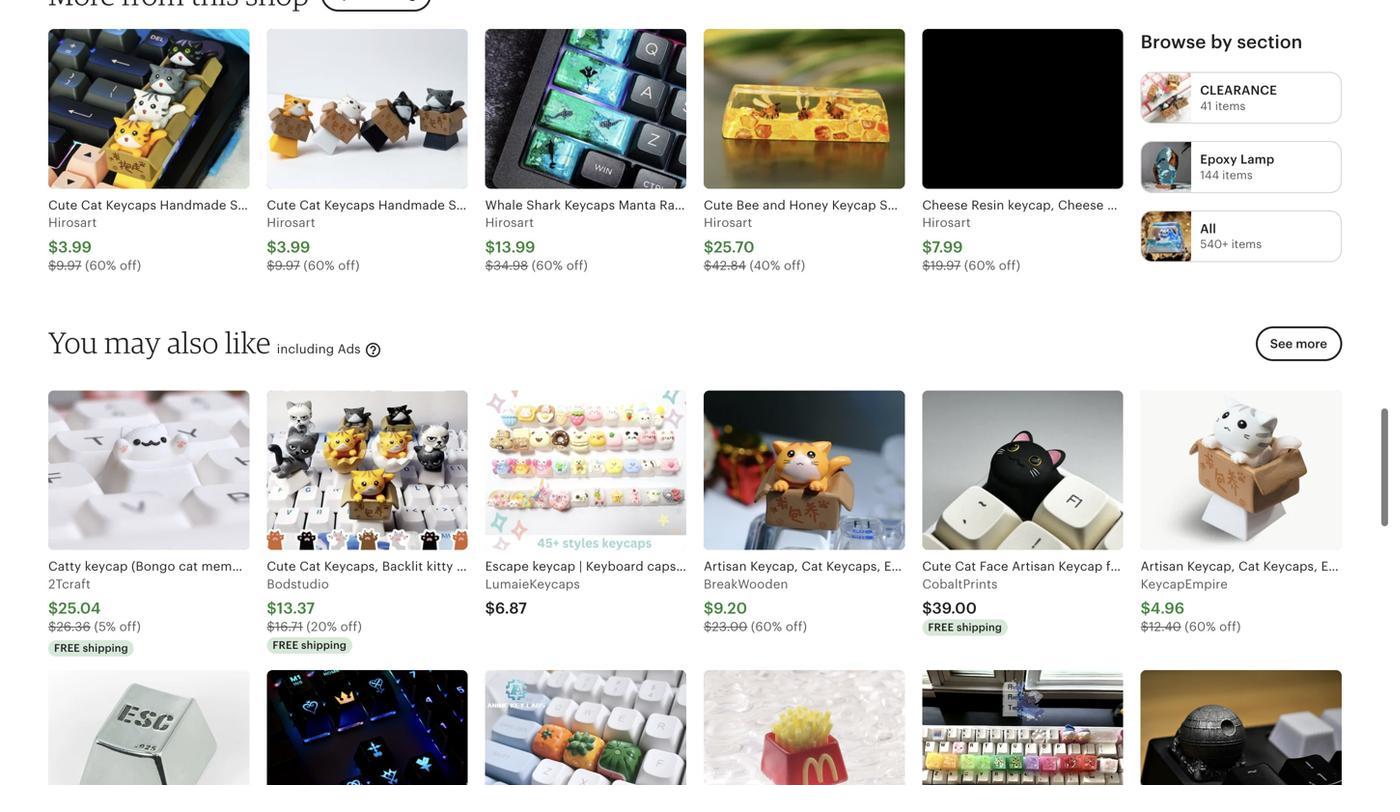 Task type: locate. For each thing, give the bounding box(es) containing it.
1 vertical spatial items
[[1223, 168, 1254, 181]]

0 horizontal spatial 9.97
[[56, 258, 82, 273]]

free down the 26.36
[[54, 642, 80, 654]]

cobaltprints
[[923, 577, 998, 592]]

free inside 2tcraft $ 25.04 $ 26.36 (5% off) free shipping
[[54, 642, 80, 654]]

(60% for second cute cat keycaps handmade sa and oem keycaps, kitty resin artisan keycap for cherry mx mechanical keyboard, anniversary gifts for wife image from the right
[[85, 258, 116, 273]]

you may also like including ads
[[48, 324, 365, 360]]

artisan keycap, cat keycaps, ecs resin keycap, cute keycaps, anime keycap handmade keycap, custom keycaps for daughter, lucky cat keycap image for 9.20
[[704, 391, 905, 550]]

hirosart
[[48, 216, 97, 230], [267, 216, 316, 230], [486, 216, 534, 230], [704, 216, 753, 230], [923, 216, 971, 230]]

free down 16.71
[[273, 639, 299, 651]]

shipping for 25.04
[[83, 642, 128, 654]]

see more button
[[1256, 327, 1343, 362]]

1 horizontal spatial 9.97
[[275, 258, 300, 273]]

1 horizontal spatial shipping
[[301, 639, 347, 651]]

39.00
[[933, 600, 977, 617]]

34.98
[[494, 258, 529, 273]]

1 horizontal spatial artisan keycap, cat keycaps, ecs resin keycap, cute keycaps, anime keycap handmade keycap, custom keycaps for daughter, lucky cat keycap image
[[1141, 391, 1343, 550]]

shipping down (20%
[[301, 639, 347, 651]]

2tcraft $ 25.04 $ 26.36 (5% off) free shipping
[[48, 577, 141, 654]]

fruit keycaps, melon avocado lime orange red pink strawberry grape dragon fruit watermelon lemon, handmade artisan gaming mini resin keycap image
[[923, 670, 1124, 785]]

(60%
[[85, 258, 116, 273], [304, 258, 335, 273], [532, 258, 563, 273], [965, 258, 996, 273], [751, 620, 783, 634], [1185, 620, 1217, 634]]

$ inside cute cat face artisan keycap for mx style keyboards cobaltprints $ 39.00 free shipping
[[923, 600, 933, 617]]

1 horizontal spatial free
[[273, 639, 299, 651]]

9.20
[[714, 600, 748, 617]]

shipping inside 2tcraft $ 25.04 $ 26.36 (5% off) free shipping
[[83, 642, 128, 654]]

hirosart $ 3.99 $ 9.97 (60% off) for second cute cat keycaps handmade sa and oem keycaps, kitty resin artisan keycap for cherry mx mechanical keyboard, anniversary gifts for wife image from the right
[[48, 216, 141, 273]]

0 horizontal spatial cute cat keycaps handmade sa and oem keycaps, kitty resin artisan keycap for cherry mx mechanical keyboard, anniversary gifts for wife image
[[48, 29, 250, 189]]

25.04
[[58, 600, 101, 617]]

0 horizontal spatial free
[[54, 642, 80, 654]]

9.97 up you
[[56, 258, 82, 273]]

keyboards
[[1185, 559, 1249, 574]]

shipping down 39.00
[[957, 622, 1003, 634]]

off) for artisan keycap, cat keycaps, ecs resin keycap, cute keycaps, anime keycap handmade keycap, custom keycaps for daughter, lucky cat keycap image corresponding to 4.96
[[1220, 620, 1242, 634]]

like
[[225, 324, 271, 360]]

section
[[1238, 31, 1303, 52]]

off) inside 2tcraft $ 25.04 $ 26.36 (5% off) free shipping
[[119, 620, 141, 634]]

4 hirosart from the left
[[704, 216, 753, 230]]

lumaiekeycaps $ 6.87
[[486, 577, 580, 617]]

off)
[[120, 258, 141, 273], [338, 258, 360, 273], [567, 258, 588, 273], [784, 258, 806, 273], [999, 258, 1021, 273], [119, 620, 141, 634], [341, 620, 362, 634], [786, 620, 808, 634], [1220, 620, 1242, 634]]

cute bee and honey keycap sweet honey bees artisan keycap custom escape keycap flower keycap sa profile cherry mx keycap kawaii keycap image
[[704, 29, 905, 189]]

off) down 'keyboards'
[[1220, 620, 1242, 634]]

(60% inside hirosart $ 13.99 $ 34.98 (60% off)
[[532, 258, 563, 273]]

see more listings in the clearance section image
[[1142, 73, 1192, 123]]

off) up the ads
[[338, 258, 360, 273]]

items inside clearance 41 items
[[1216, 99, 1246, 112]]

(60% for cheese resin keycap, cheese artisan keycap for esc, cheese backspace keycap, cheese spacebar, food lover gift, gift for him image
[[965, 258, 996, 273]]

(60% right 12.40
[[1185, 620, 1217, 634]]

2 9.97 from the left
[[275, 258, 300, 273]]

shipping inside "bodstudio $ 13.37 $ 16.71 (20% off) free shipping"
[[301, 639, 347, 651]]

144
[[1201, 168, 1220, 181]]

cat
[[956, 559, 977, 574]]

(60% inside breakwooden $ 9.20 $ 23.00 (60% off)
[[751, 620, 783, 634]]

2 vertical spatial items
[[1232, 238, 1263, 251]]

items
[[1216, 99, 1246, 112], [1223, 168, 1254, 181], [1232, 238, 1263, 251]]

epoxy
[[1201, 152, 1238, 167]]

off) inside hirosart $ 7.99 $ 19.97 (60% off)
[[999, 258, 1021, 273]]

off) right (5%
[[119, 620, 141, 634]]

(40%
[[750, 258, 781, 273]]

(60% right 19.97
[[965, 258, 996, 273]]

keycapempire
[[1141, 577, 1229, 592]]

hirosart inside hirosart $ 25.70 $ 42.84 (40% off)
[[704, 216, 753, 230]]

off) down breakwooden
[[786, 620, 808, 634]]

9.97 for 2nd cute cat keycaps handmade sa and oem keycaps, kitty resin artisan keycap for cherry mx mechanical keyboard, anniversary gifts for wife image from the left
[[275, 258, 300, 273]]

0 horizontal spatial hirosart $ 3.99 $ 9.97 (60% off)
[[48, 216, 141, 273]]

1 9.97 from the left
[[56, 258, 82, 273]]

artisan keycap, cat keycaps, ecs resin keycap, cute keycaps, anime keycap handmade keycap, custom keycaps for daughter, lucky cat keycap image
[[704, 391, 905, 550], [1141, 391, 1343, 550]]

cute
[[923, 559, 952, 574]]

items down clearance
[[1216, 99, 1246, 112]]

4.96
[[1151, 600, 1185, 617]]

9.97 up including
[[275, 258, 300, 273]]

42.84
[[712, 258, 747, 273]]

items down epoxy
[[1223, 168, 1254, 181]]

cute cat keycaps handmade sa and oem keycaps, kitty resin artisan keycap for cherry mx mechanical keyboard, anniversary gifts for wife image
[[48, 29, 250, 189], [267, 29, 468, 189]]

ads
[[338, 342, 361, 356]]

hirosart inside hirosart $ 13.99 $ 34.98 (60% off)
[[486, 216, 534, 230]]

0 horizontal spatial shipping
[[83, 642, 128, 654]]

1 hirosart $ 3.99 $ 9.97 (60% off) from the left
[[48, 216, 141, 273]]

cute cat face artisan keycap for mx style keyboards image
[[923, 391, 1124, 550]]

shipping inside cute cat face artisan keycap for mx style keyboards cobaltprints $ 39.00 free shipping
[[957, 622, 1003, 634]]

off) right 19.97
[[999, 258, 1021, 273]]

items right 540+
[[1232, 238, 1263, 251]]

2 horizontal spatial shipping
[[957, 622, 1003, 634]]

hirosart $ 13.99 $ 34.98 (60% off)
[[486, 216, 588, 273]]

free down 39.00
[[929, 622, 955, 634]]

items for clearance
[[1216, 99, 1246, 112]]

breakwooden $ 9.20 $ 23.00 (60% off)
[[704, 577, 808, 634]]

off) inside breakwooden $ 9.20 $ 23.00 (60% off)
[[786, 620, 808, 634]]

1 artisan keycap, cat keycaps, ecs resin keycap, cute keycaps, anime keycap handmade keycap, custom keycaps for daughter, lucky cat keycap image from the left
[[704, 391, 905, 550]]

off) for whale shark keycaps manta ray resin artisan keycap for esc mechanical keyboard orca whale handmade keycap christmas gift for son image
[[567, 258, 588, 273]]

(20%
[[307, 620, 337, 634]]

1 horizontal spatial hirosart $ 3.99 $ 9.97 (60% off)
[[267, 216, 360, 273]]

keycapempire $ 4.96 $ 12.40 (60% off)
[[1141, 577, 1242, 634]]

off) right (40%
[[784, 258, 806, 273]]

shipping
[[957, 622, 1003, 634], [301, 639, 347, 651], [83, 642, 128, 654]]

2 horizontal spatial free
[[929, 622, 955, 634]]

lumaiekeycaps
[[486, 577, 580, 592]]

2 hirosart $ 3.99 $ 9.97 (60% off) from the left
[[267, 216, 360, 273]]

(60% for 2nd cute cat keycaps handmade sa and oem keycaps, kitty resin artisan keycap for cherry mx mechanical keyboard, anniversary gifts for wife image from the left
[[304, 258, 335, 273]]

off) up may
[[120, 258, 141, 273]]

(60% inside hirosart $ 7.99 $ 19.97 (60% off)
[[965, 258, 996, 273]]

off) right the 34.98
[[567, 258, 588, 273]]

(60% up including
[[304, 258, 335, 273]]

hirosart inside hirosart $ 7.99 $ 19.97 (60% off)
[[923, 216, 971, 230]]

free for 13.37
[[273, 639, 299, 651]]

browse
[[1141, 31, 1207, 52]]

1 horizontal spatial 3.99
[[277, 238, 310, 256]]

(60% up you
[[85, 258, 116, 273]]

free inside "bodstudio $ 13.37 $ 16.71 (20% off) free shipping"
[[273, 639, 299, 651]]

16.71
[[275, 620, 303, 634]]

mx
[[1127, 559, 1147, 574]]

0 vertical spatial items
[[1216, 99, 1246, 112]]

see more
[[1271, 337, 1328, 351]]

1 hirosart from the left
[[48, 216, 97, 230]]

free
[[929, 622, 955, 634], [273, 639, 299, 651], [54, 642, 80, 654]]

$
[[48, 238, 58, 256], [267, 238, 277, 256], [486, 238, 495, 256], [704, 238, 714, 256], [923, 238, 932, 256], [48, 258, 56, 273], [267, 258, 275, 273], [486, 258, 494, 273], [704, 258, 712, 273], [923, 258, 931, 273], [48, 600, 58, 617], [267, 600, 277, 617], [486, 600, 495, 617], [704, 600, 714, 617], [923, 600, 933, 617], [1141, 600, 1151, 617], [48, 620, 56, 634], [267, 620, 275, 634], [704, 620, 712, 634], [1141, 620, 1150, 634]]

2 artisan keycap, cat keycaps, ecs resin keycap, cute keycaps, anime keycap handmade keycap, custom keycaps for daughter, lucky cat keycap image from the left
[[1141, 391, 1343, 550]]

hirosart $ 3.99 $ 9.97 (60% off)
[[48, 216, 141, 273], [267, 216, 360, 273]]

escape keycap | keyboard caps | pastel keycaps | kawaii keycaps | oem profile image
[[486, 391, 687, 550]]

3 hirosart from the left
[[486, 216, 534, 230]]

items inside all 540+ items
[[1232, 238, 1263, 251]]

1 horizontal spatial cute cat keycaps handmade sa and oem keycaps, kitty resin artisan keycap for cherry mx mechanical keyboard, anniversary gifts for wife image
[[267, 29, 468, 189]]

off) inside hirosart $ 25.70 $ 42.84 (40% off)
[[784, 258, 806, 273]]

bodstudio $ 13.37 $ 16.71 (20% off) free shipping
[[267, 577, 362, 651]]

also
[[167, 324, 219, 360]]

off) inside keycapempire $ 4.96 $ 12.40 (60% off)
[[1220, 620, 1242, 634]]

including
[[277, 342, 334, 356]]

5 hirosart from the left
[[923, 216, 971, 230]]

0 horizontal spatial artisan keycap, cat keycaps, ecs resin keycap, cute keycaps, anime keycap handmade keycap, custom keycaps for daughter, lucky cat keycap image
[[704, 391, 905, 550]]

3.99
[[58, 238, 92, 256], [277, 238, 310, 256]]

clearance 41 items
[[1201, 83, 1278, 112]]

(60% right the 34.98
[[532, 258, 563, 273]]

0 horizontal spatial 3.99
[[58, 238, 92, 256]]

off) right (20%
[[341, 620, 362, 634]]

9.97
[[56, 258, 82, 273], [275, 258, 300, 273]]

(60% right 23.00
[[751, 620, 783, 634]]

death star - artisan custom cherry mx keycap image
[[1141, 670, 1343, 785]]

off) for cheese resin keycap, cheese artisan keycap for esc, cheese backspace keycap, cheese spacebar, food lover gift, gift for him image
[[999, 258, 1021, 273]]

all 540+ items
[[1201, 221, 1263, 251]]

shipping down (5%
[[83, 642, 128, 654]]

epoxy lamp 144 items
[[1201, 152, 1275, 181]]

2 hirosart from the left
[[267, 216, 316, 230]]

off) inside hirosart $ 13.99 $ 34.98 (60% off)
[[567, 258, 588, 273]]

lamp
[[1241, 152, 1275, 167]]



Task type: describe. For each thing, give the bounding box(es) containing it.
off) for second cute cat keycaps handmade sa and oem keycaps, kitty resin artisan keycap for cherry mx mechanical keyboard, anniversary gifts for wife image from the right
[[120, 258, 141, 273]]

items for all
[[1232, 238, 1263, 251]]

26.36
[[56, 620, 91, 634]]

13.99
[[495, 238, 536, 256]]

items inside epoxy lamp 144 items
[[1223, 168, 1254, 181]]

41
[[1201, 99, 1213, 112]]

hirosart for cute bee and honey keycap sweet honey bees artisan keycap custom escape keycap flower keycap sa profile cherry mx keycap kawaii keycap image
[[704, 216, 753, 230]]

7.99
[[932, 238, 964, 256]]

2 3.99 from the left
[[277, 238, 310, 256]]

hirosart for cheese resin keycap, cheese artisan keycap for esc, cheese backspace keycap, cheese spacebar, food lover gift, gift for him image
[[923, 216, 971, 230]]

see more link
[[1251, 327, 1343, 373]]

off) for cute bee and honey keycap sweet honey bees artisan keycap custom escape keycap flower keycap sa profile cherry mx keycap kawaii keycap image
[[784, 258, 806, 273]]

(60% inside keycapempire $ 4.96 $ 12.40 (60% off)
[[1185, 620, 1217, 634]]

hirosart $ 7.99 $ 19.97 (60% off)
[[923, 216, 1021, 273]]

cute cat face artisan keycap for mx style keyboards cobaltprints $ 39.00 free shipping
[[923, 559, 1249, 634]]

19.97
[[931, 258, 961, 273]]

hirosart for whale shark keycaps manta ray resin artisan keycap for esc mechanical keyboard orca whale handmade keycap christmas gift for son image
[[486, 216, 534, 230]]

$ inside lumaiekeycaps $ 6.87
[[486, 600, 495, 617]]

off) for 2nd cute cat keycaps handmade sa and oem keycaps, kitty resin artisan keycap for cherry mx mechanical keyboard, anniversary gifts for wife image from the left
[[338, 258, 360, 273]]

style
[[1150, 559, 1181, 574]]

whale shark keycaps manta ray resin artisan keycap for esc mechanical keyboard orca whale handmade keycap christmas gift for son image
[[486, 29, 687, 189]]

hirosart for second cute cat keycaps handmade sa and oem keycaps, kitty resin artisan keycap for cherry mx mechanical keyboard, anniversary gifts for wife image from the right
[[48, 216, 97, 230]]

see more listings in the all section image
[[1142, 211, 1192, 261]]

shipping for 13.37
[[301, 639, 347, 651]]

hirosart for 2nd cute cat keycaps handmade sa and oem keycaps, kitty resin artisan keycap for cherry mx mechanical keyboard, anniversary gifts for wife image from the left
[[267, 216, 316, 230]]

cheese resin keycap, cheese artisan keycap for esc, cheese backspace keycap, cheese spacebar, food lover gift, gift for him image
[[923, 29, 1124, 189]]

(60% for whale shark keycaps manta ray resin artisan keycap for esc mechanical keyboard orca whale handmade keycap christmas gift for son image
[[532, 258, 563, 273]]

off) inside "bodstudio $ 13.37 $ 16.71 (20% off) free shipping"
[[341, 620, 362, 634]]

9.97 for second cute cat keycaps handmade sa and oem keycaps, kitty resin artisan keycap for cherry mx mechanical keyboard, anniversary gifts for wife image from the right
[[56, 258, 82, 273]]

mcdonald's french fries custom resin keycap | customized keycaps cherry mx keycap | keyboard mechanical keycaps | custom keycap gift image
[[704, 670, 905, 785]]

artisan keycap, cat keycaps, ecs resin keycap, cute keycaps, anime keycap handmade keycap, custom keycaps for daughter, lucky cat keycap image for 4.96
[[1141, 391, 1343, 550]]

23.00
[[712, 620, 748, 634]]

2 cute cat keycaps handmade sa and oem keycaps, kitty resin artisan keycap for cherry mx mechanical keyboard, anniversary gifts for wife image from the left
[[267, 29, 468, 189]]

clearance
[[1201, 83, 1278, 98]]

hirosart $ 3.99 $ 9.97 (60% off) for 2nd cute cat keycaps handmade sa and oem keycaps, kitty resin artisan keycap for cherry mx mechanical keyboard, anniversary gifts for wife image from the left
[[267, 216, 360, 273]]

artisan
[[1013, 559, 1056, 574]]

2tcraft
[[48, 577, 91, 592]]

25.70
[[714, 238, 755, 256]]

by
[[1211, 31, 1233, 52]]

1 3.99 from the left
[[58, 238, 92, 256]]

you
[[48, 324, 98, 360]]

13.37
[[277, 600, 315, 617]]

(5%
[[94, 620, 116, 634]]

12.40
[[1150, 620, 1182, 634]]

browse by section
[[1141, 31, 1303, 52]]

1 cute cat keycaps handmade sa and oem keycaps, kitty resin artisan keycap for cherry mx mechanical keyboard, anniversary gifts for wife image from the left
[[48, 29, 250, 189]]

more
[[1297, 337, 1328, 351]]

breakwooden
[[704, 577, 789, 592]]

kingdom hearts keycap set image
[[267, 670, 468, 785]]

540+
[[1201, 238, 1229, 251]]

may
[[104, 324, 161, 360]]

free inside cute cat face artisan keycap for mx style keyboards cobaltprints $ 39.00 free shipping
[[929, 622, 955, 634]]

bodstudio
[[267, 577, 329, 592]]

artisan fruit (watermelon/orange/pineapple) resin keycap - handmade fruit keyboard accessory image
[[486, 670, 687, 785]]

see more listings in the epoxy lamp section image
[[1142, 142, 1192, 192]]

6.87
[[495, 600, 527, 617]]

all
[[1201, 221, 1217, 236]]

free for 25.04
[[54, 642, 80, 654]]

handmade premium solid sterling silver esc keycap for cherry mx mechanical gaming keyboard. image
[[48, 670, 250, 785]]

for
[[1107, 559, 1124, 574]]

catty keycap (bongo cat meme inspired) - bongo cat keycap - artisan keycap for cherry mx keycap mechanical gaming keyboards (3 colors) image
[[48, 391, 250, 550]]

face
[[980, 559, 1009, 574]]

keycap
[[1059, 559, 1103, 574]]

see
[[1271, 337, 1294, 351]]

cute cat keycaps, backlit kitty keycap , kitty resin artisan keycap for mechanical keyboard, kitten in box keycap, cute kitty keycap, gifts image
[[267, 391, 468, 550]]

hirosart $ 25.70 $ 42.84 (40% off)
[[704, 216, 806, 273]]

off) for 9.20's artisan keycap, cat keycaps, ecs resin keycap, cute keycaps, anime keycap handmade keycap, custom keycaps for daughter, lucky cat keycap image
[[786, 620, 808, 634]]



Task type: vqa. For each thing, say whether or not it's contained in the screenshot.


